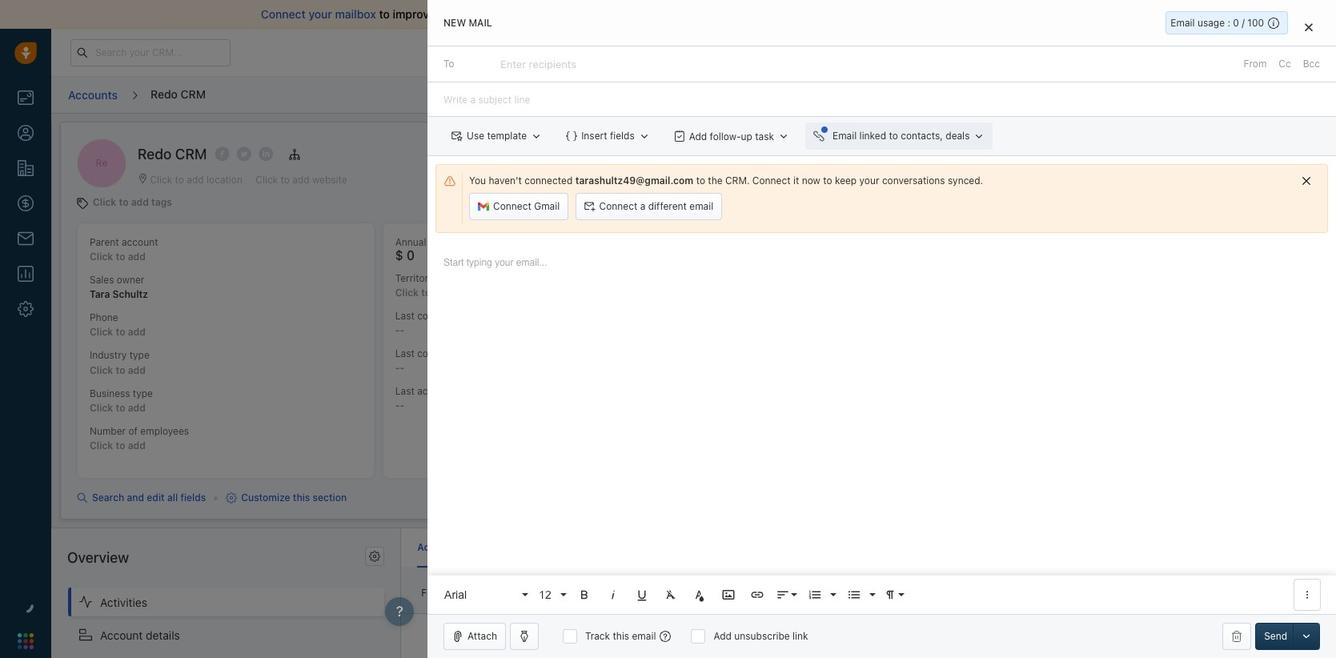 Task type: locate. For each thing, give the bounding box(es) containing it.
conversations
[[882, 175, 945, 187]]

italic (⌘i) image
[[606, 588, 620, 602]]

connect left mailbox
[[261, 7, 306, 21]]

connect
[[261, 7, 306, 21], [752, 175, 791, 187], [493, 200, 531, 212], [599, 200, 637, 212]]

0 vertical spatial 0
[[1233, 17, 1239, 29]]

1 horizontal spatial add
[[714, 630, 732, 642]]

accounts link
[[67, 82, 119, 107]]

type right activity
[[453, 385, 473, 397]]

arial button
[[439, 579, 530, 611]]

type inside industry type click to add
[[129, 349, 149, 361]]

timeline
[[456, 541, 493, 553]]

contacted inside the last contacted time --
[[417, 310, 463, 322]]

add down employees
[[128, 439, 146, 451]]

last inside last activity type --
[[395, 385, 414, 397]]

0 vertical spatial time
[[466, 310, 485, 322]]

email for email linked to contacts, deals
[[833, 130, 857, 142]]

1 horizontal spatial 0
[[1233, 17, 1239, 29]]

1 vertical spatial last
[[395, 347, 414, 359]]

and left enable
[[509, 7, 528, 21]]

click down phone
[[90, 326, 113, 338]]

of right 'number'
[[128, 425, 138, 437]]

1 vertical spatial email
[[833, 130, 857, 142]]

1 vertical spatial redo
[[138, 146, 172, 163]]

0 right :
[[1233, 17, 1239, 29]]

click
[[93, 196, 116, 208], [90, 251, 113, 263], [395, 286, 419, 298], [90, 326, 113, 338], [90, 364, 113, 376], [90, 402, 113, 414], [90, 439, 113, 451]]

add for add unsubscribe link
[[714, 630, 732, 642]]

0 vertical spatial of
[[633, 7, 644, 21]]

all right 12
[[554, 587, 565, 599]]

connect gmail button
[[469, 193, 569, 220]]

unsubscribe
[[734, 630, 790, 642]]

to down territory
[[421, 286, 431, 298]]

1 horizontal spatial this
[[613, 630, 629, 642]]

1 vertical spatial redo crm
[[138, 146, 207, 163]]

no contacts
[[651, 587, 706, 599]]

linked
[[859, 130, 886, 142]]

business type click to add
[[90, 387, 153, 414]]

insert
[[581, 130, 607, 142]]

the
[[708, 175, 723, 187]]

different
[[648, 200, 687, 212]]

account
[[100, 628, 143, 642]]

task
[[755, 130, 774, 142]]

$
[[395, 248, 403, 263]]

crm down search your crm... text box
[[181, 87, 206, 101]]

email right sync
[[647, 7, 675, 21]]

2 vertical spatial email
[[632, 630, 656, 642]]

click inside "number of employees click to add"
[[90, 439, 113, 451]]

redo crm
[[151, 87, 206, 101], [138, 146, 207, 163]]

to inside business type click to add
[[116, 402, 125, 414]]

bold (⌘b) image
[[577, 588, 592, 602]]

0 vertical spatial last
[[395, 310, 414, 322]]

connect inside button
[[493, 200, 531, 212]]

deliverability
[[438, 7, 506, 21]]

follow-
[[710, 130, 741, 142]]

last down the last contacted time --
[[395, 347, 414, 359]]

contacted down the last contacted time --
[[417, 347, 463, 359]]

2 contacted from the top
[[417, 347, 463, 359]]

number
[[90, 425, 126, 437]]

redo crm down search your crm... text box
[[151, 87, 206, 101]]

0 vertical spatial fields
[[610, 130, 635, 142]]

0 horizontal spatial of
[[128, 425, 138, 437]]

all activities
[[468, 587, 523, 599]]

0 horizontal spatial fields
[[180, 492, 206, 504]]

insert link (⌘k) image
[[750, 588, 765, 602]]

time left periods
[[568, 587, 588, 599]]

connect left it
[[752, 175, 791, 187]]

redo up tags
[[138, 146, 172, 163]]

1 horizontal spatial email
[[1171, 17, 1195, 29]]

days
[[984, 46, 1003, 57]]

2 last from the top
[[395, 347, 414, 359]]

connect inside button
[[599, 200, 637, 212]]

gmail
[[534, 200, 560, 212]]

territory click to add
[[395, 272, 451, 298]]

deal right show
[[778, 586, 797, 598]]

connect for connect a different email
[[599, 200, 637, 212]]

this right track
[[613, 630, 629, 642]]

fields right 'insert'
[[610, 130, 635, 142]]

now
[[802, 175, 820, 187]]

1 last from the top
[[395, 310, 414, 322]]

to down business
[[116, 402, 125, 414]]

insert fields
[[581, 130, 635, 142]]

it
[[793, 175, 799, 187]]

number of employees click to add
[[90, 425, 189, 451]]

0 vertical spatial contacted
[[417, 310, 463, 322]]

type right business
[[133, 387, 153, 399]]

1 horizontal spatial all
[[554, 587, 565, 599]]

contacted inside last contacted mode --
[[417, 347, 463, 359]]

to inside phone click to add
[[116, 326, 125, 338]]

this left section
[[293, 492, 310, 504]]

improve
[[393, 7, 435, 21]]

more misc image
[[1300, 588, 1314, 602]]

click inside business type click to add
[[90, 402, 113, 414]]

click inside phone click to add
[[90, 326, 113, 338]]

show deal activities
[[750, 586, 840, 598]]

last down territory click to add
[[395, 310, 414, 322]]

new mail
[[444, 17, 492, 29]]

0 vertical spatial this
[[293, 492, 310, 504]]

0 horizontal spatial add
[[689, 130, 707, 142]]

twitter circled image
[[237, 146, 251, 163]]

Enter recipients text field
[[500, 51, 580, 77]]

cc
[[1279, 58, 1291, 70]]

1 vertical spatial your
[[859, 175, 879, 187]]

plans
[[1071, 46, 1096, 58]]

to down 'number'
[[116, 439, 125, 451]]

email inside button
[[833, 130, 857, 142]]

1 all from the left
[[468, 587, 480, 599]]

section
[[313, 492, 347, 504]]

connect left a
[[599, 200, 637, 212]]

activity
[[417, 541, 453, 553]]

customize this section
[[241, 492, 347, 504]]

0 horizontal spatial email
[[833, 130, 857, 142]]

unordered list image
[[847, 588, 861, 602]]

activities
[[100, 595, 147, 609]]

0 inside annual revenue $ 0
[[406, 248, 415, 263]]

last inside the last contacted time --
[[395, 310, 414, 322]]

email left linked at right
[[833, 130, 857, 142]]

add for add follow-up task
[[689, 130, 707, 142]]

type inside business type click to add
[[133, 387, 153, 399]]

time inside the last contacted time --
[[466, 310, 485, 322]]

all right arial
[[468, 587, 480, 599]]

1 horizontal spatial your
[[859, 175, 879, 187]]

mailbox
[[335, 7, 376, 21]]

to right linked at right
[[889, 130, 898, 142]]

1 vertical spatial by
[[447, 587, 458, 599]]

type
[[129, 349, 149, 361], [453, 385, 473, 397], [133, 387, 153, 399]]

account
[[122, 236, 158, 248]]

1 vertical spatial of
[[128, 425, 138, 437]]

1 vertical spatial and
[[127, 492, 144, 504]]

0 vertical spatial add
[[689, 130, 707, 142]]

dialog
[[428, 0, 1336, 658]]

2 all from the left
[[554, 587, 565, 599]]

email image
[[1178, 45, 1189, 59]]

1 horizontal spatial by
[[752, 237, 763, 249]]

time up mode on the left
[[466, 310, 485, 322]]

to down industry
[[116, 364, 125, 376]]

by right the filter at the left of page
[[447, 587, 458, 599]]

your left mailbox
[[309, 7, 332, 21]]

activity timeline
[[417, 541, 493, 553]]

email down underline (⌘u) icon
[[632, 630, 656, 642]]

connect for connect your mailbox to improve deliverability and enable 2-way sync of email conversations.
[[261, 7, 306, 21]]

to inside industry type click to add
[[116, 364, 125, 376]]

click down 'number'
[[90, 439, 113, 451]]

mode
[[466, 347, 491, 359]]

all inside button
[[554, 587, 565, 599]]

add up industry type click to add
[[128, 326, 146, 338]]

0 vertical spatial and
[[509, 7, 528, 21]]

arial
[[444, 588, 467, 601]]

100
[[1247, 17, 1264, 29]]

click down industry
[[90, 364, 113, 376]]

add inside industry type click to add
[[128, 364, 146, 376]]

21
[[972, 46, 981, 57]]

contacted for mode
[[417, 347, 463, 359]]

of
[[633, 7, 644, 21], [128, 425, 138, 437]]

Write a subject line text field
[[428, 83, 1336, 116]]

your
[[309, 7, 332, 21], [859, 175, 879, 187]]

to inside parent account click to add
[[116, 251, 125, 263]]

connect a different email button
[[575, 193, 722, 220]]

0 horizontal spatial 0
[[406, 248, 415, 263]]

of right sync
[[633, 7, 644, 21]]

this
[[293, 492, 310, 504], [613, 630, 629, 642]]

0 horizontal spatial activities
[[483, 587, 523, 599]]

last inside last contacted mode --
[[395, 347, 414, 359]]

0 vertical spatial email
[[1171, 17, 1195, 29]]

click down parent
[[90, 251, 113, 263]]

deal left stage
[[766, 237, 785, 249]]

this for section
[[293, 492, 310, 504]]

email inside button
[[689, 200, 713, 212]]

1 horizontal spatial time
[[568, 587, 588, 599]]

by
[[752, 237, 763, 249], [447, 587, 458, 599]]

connect down haven't
[[493, 200, 531, 212]]

contacted
[[417, 310, 463, 322], [417, 347, 463, 359]]

to left tags
[[119, 196, 128, 208]]

0 vertical spatial by
[[752, 237, 763, 249]]

territory
[[395, 272, 434, 284]]

details
[[146, 628, 180, 642]]

parent
[[90, 236, 119, 248]]

email linked to contacts, deals button
[[805, 123, 993, 150]]

last activity type --
[[395, 385, 473, 412]]

email left usage
[[1171, 17, 1195, 29]]

last contacted mode --
[[395, 347, 491, 374]]

add inside territory click to add
[[433, 286, 451, 298]]

add down the account
[[128, 251, 146, 263]]

click down business
[[90, 402, 113, 414]]

0 vertical spatial redo
[[151, 87, 178, 101]]

1 horizontal spatial and
[[509, 7, 528, 21]]

2-
[[570, 7, 582, 21]]

click down territory
[[395, 286, 419, 298]]

haven't
[[489, 175, 522, 187]]

add left tags
[[131, 196, 149, 208]]

crm left "facebook circled" icon
[[175, 146, 207, 163]]

email for email usage : 0 / 100
[[1171, 17, 1195, 29]]

by right deals
[[752, 237, 763, 249]]

0 vertical spatial your
[[309, 7, 332, 21]]

contacts,
[[901, 130, 943, 142]]

time
[[466, 310, 485, 322], [568, 587, 588, 599]]

activities left unordered list image
[[799, 586, 840, 598]]

underline (⌘u) image
[[635, 588, 649, 602]]

2 vertical spatial last
[[395, 385, 414, 397]]

0 right $
[[406, 248, 415, 263]]

1 vertical spatial contacted
[[417, 347, 463, 359]]

send button
[[1255, 623, 1296, 650]]

fields right all
[[180, 492, 206, 504]]

redo crm up tags
[[138, 146, 207, 163]]

type right industry
[[129, 349, 149, 361]]

overview
[[67, 549, 129, 566]]

by for filter
[[447, 587, 458, 599]]

last left activity
[[395, 385, 414, 397]]

annual revenue $ 0
[[395, 236, 465, 263]]

text color image
[[693, 588, 707, 602]]

add up business type click to add
[[128, 364, 146, 376]]

link
[[793, 630, 808, 642]]

contacted for time
[[417, 310, 463, 322]]

redo down search your crm... text box
[[151, 87, 178, 101]]

add left the 'follow-'
[[689, 130, 707, 142]]

contacted down territory click to add
[[417, 310, 463, 322]]

last for last contacted mode
[[395, 347, 414, 359]]

to down parent
[[116, 251, 125, 263]]

1 vertical spatial this
[[613, 630, 629, 642]]

your right keep
[[859, 175, 879, 187]]

0 horizontal spatial by
[[447, 587, 458, 599]]

application
[[428, 241, 1336, 614]]

to down phone
[[116, 326, 125, 338]]

1 vertical spatial add
[[714, 630, 732, 642]]

phone
[[90, 312, 118, 324]]

deal
[[766, 237, 785, 249], [778, 586, 797, 598]]

0 horizontal spatial all
[[468, 587, 480, 599]]

1 contacted from the top
[[417, 310, 463, 322]]

track
[[585, 630, 610, 642]]

1 horizontal spatial fields
[[610, 130, 635, 142]]

0 for $
[[406, 248, 415, 263]]

periods
[[590, 587, 624, 599]]

schultz
[[113, 288, 148, 300]]

add left unsubscribe
[[714, 630, 732, 642]]

1 vertical spatial time
[[568, 587, 588, 599]]

3 last from the top
[[395, 385, 414, 397]]

to inside "number of employees click to add"
[[116, 439, 125, 451]]

0 horizontal spatial your
[[309, 7, 332, 21]]

add down business
[[128, 402, 146, 414]]

0 horizontal spatial time
[[466, 310, 485, 322]]

1 vertical spatial 0
[[406, 248, 415, 263]]

and left edit
[[127, 492, 144, 504]]

0 horizontal spatial and
[[127, 492, 144, 504]]

activities left 12
[[483, 587, 523, 599]]

email down the
[[689, 200, 713, 212]]

1 vertical spatial email
[[689, 200, 713, 212]]

0 horizontal spatial this
[[293, 492, 310, 504]]

0 vertical spatial crm
[[181, 87, 206, 101]]

add up the last contacted time --
[[433, 286, 451, 298]]

mng settings image
[[369, 550, 380, 562]]

application containing arial
[[428, 241, 1336, 614]]



Task type: describe. For each thing, give the bounding box(es) containing it.
add inside business type click to add
[[128, 402, 146, 414]]

fields inside button
[[610, 130, 635, 142]]

customize
[[241, 492, 290, 504]]

search
[[92, 492, 124, 504]]

edit
[[147, 492, 165, 504]]

industry type click to add
[[90, 349, 149, 376]]

connected
[[525, 175, 573, 187]]

freshworks switcher image
[[18, 633, 34, 649]]

all time periods button
[[550, 583, 639, 603]]

tags
[[151, 196, 172, 208]]

add inside "number of employees click to add"
[[128, 439, 146, 451]]

customize this section link
[[226, 491, 347, 505]]

dialog containing arial
[[428, 0, 1336, 658]]

paragraph format image
[[883, 588, 897, 602]]

type for industry type click to add
[[129, 349, 149, 361]]

connect a different email
[[599, 200, 713, 212]]

click to add tags
[[93, 196, 172, 208]]

business
[[90, 387, 130, 399]]

all
[[167, 492, 178, 504]]

0 vertical spatial redo crm
[[151, 87, 206, 101]]

contacts
[[666, 587, 706, 599]]

search and edit all fields
[[92, 492, 206, 504]]

deals
[[724, 237, 749, 249]]

trial
[[920, 46, 936, 57]]

click inside territory click to add
[[395, 286, 419, 298]]

1 horizontal spatial of
[[633, 7, 644, 21]]

ordered list image
[[808, 588, 822, 602]]

1 vertical spatial fields
[[180, 492, 206, 504]]

annual
[[395, 236, 426, 248]]

use template
[[467, 130, 527, 142]]

add inside phone click to add
[[128, 326, 146, 338]]

1 horizontal spatial activities
[[799, 586, 840, 598]]

employees
[[140, 425, 189, 437]]

connect gmail
[[493, 200, 560, 212]]

account details
[[100, 628, 180, 642]]

your trial ends in 21 days
[[898, 46, 1003, 57]]

all for all activities
[[468, 587, 480, 599]]

phone click to add
[[90, 312, 146, 338]]

to inside button
[[889, 130, 898, 142]]

deals by deal stage
[[724, 237, 813, 249]]

owner
[[117, 274, 144, 286]]

parent account click to add
[[90, 236, 158, 263]]

crm.
[[725, 175, 750, 187]]

align image
[[776, 588, 790, 602]]

use template button
[[444, 123, 550, 150]]

type inside last activity type --
[[453, 385, 473, 397]]

revenue
[[429, 236, 465, 248]]

click inside industry type click to add
[[90, 364, 113, 376]]

keep
[[835, 175, 857, 187]]

last for last activity type
[[395, 385, 414, 397]]

connect your mailbox to improve deliverability and enable 2-way sync of email conversations.
[[261, 7, 755, 21]]

by for deals
[[752, 237, 763, 249]]

all activities link
[[464, 583, 538, 603]]

up
[[741, 130, 752, 142]]

1 vertical spatial deal
[[778, 586, 797, 598]]

email usage : 0 / 100
[[1171, 17, 1264, 29]]

synced.
[[948, 175, 983, 187]]

0 vertical spatial deal
[[766, 237, 785, 249]]

last contacted time --
[[395, 310, 485, 336]]

close image
[[1305, 22, 1313, 32]]

facebook circled image
[[215, 146, 229, 163]]

explore
[[1034, 46, 1068, 58]]

clear formatting image
[[664, 588, 678, 602]]

activities inside all activities link
[[483, 587, 523, 599]]

add unsubscribe link
[[714, 630, 808, 642]]

last for last contacted time
[[395, 310, 414, 322]]

deals
[[946, 130, 970, 142]]

usage
[[1198, 17, 1225, 29]]

filter
[[421, 587, 444, 599]]

to right now
[[823, 175, 832, 187]]

click up parent
[[93, 196, 116, 208]]

template
[[487, 130, 527, 142]]

Search your CRM... text field
[[70, 39, 231, 66]]

of inside "number of employees click to add"
[[128, 425, 138, 437]]

in
[[962, 46, 969, 57]]

:
[[1227, 17, 1230, 29]]

type for business type click to add
[[133, 387, 153, 399]]

track this email
[[585, 630, 656, 642]]

new
[[444, 17, 466, 29]]

explore plans link
[[1025, 42, 1105, 62]]

0 for :
[[1233, 17, 1239, 29]]

send
[[1264, 630, 1287, 642]]

tarashultz49@gmail.com
[[575, 175, 693, 187]]

this for email
[[613, 630, 629, 642]]

a
[[640, 200, 645, 212]]

12 button
[[533, 579, 568, 611]]

show
[[750, 586, 775, 598]]

you
[[469, 175, 486, 187]]

way
[[582, 7, 602, 21]]

explore plans
[[1034, 46, 1096, 58]]

accounts
[[68, 88, 118, 102]]

/
[[1242, 17, 1245, 29]]

insert image (⌘p) image
[[721, 588, 736, 602]]

enable
[[531, 7, 567, 21]]

bcc
[[1303, 58, 1320, 70]]

stage
[[787, 237, 813, 249]]

sync
[[605, 7, 630, 21]]

all for all time periods
[[554, 587, 565, 599]]

no
[[651, 587, 664, 599]]

search and edit all fields link
[[77, 491, 206, 505]]

connect for connect gmail
[[493, 200, 531, 212]]

add inside parent account click to add
[[128, 251, 146, 263]]

use
[[467, 130, 484, 142]]

1 vertical spatial crm
[[175, 146, 207, 163]]

0 vertical spatial email
[[647, 7, 675, 21]]

attach button
[[444, 623, 506, 650]]

to left the
[[696, 175, 705, 187]]

to
[[444, 58, 454, 70]]

email linked to contacts, deals
[[833, 130, 970, 142]]

time inside button
[[568, 587, 588, 599]]

click inside parent account click to add
[[90, 251, 113, 263]]

ends
[[939, 46, 959, 57]]

to inside territory click to add
[[421, 286, 431, 298]]

linkedin circled image
[[259, 146, 273, 163]]

you haven't connected tarashultz49@gmail.com to the crm. connect it now to keep your conversations synced.
[[469, 175, 983, 187]]

to right mailbox
[[379, 7, 390, 21]]

insert fields button
[[558, 123, 658, 150]]



Task type: vqa. For each thing, say whether or not it's contained in the screenshot.
team
no



